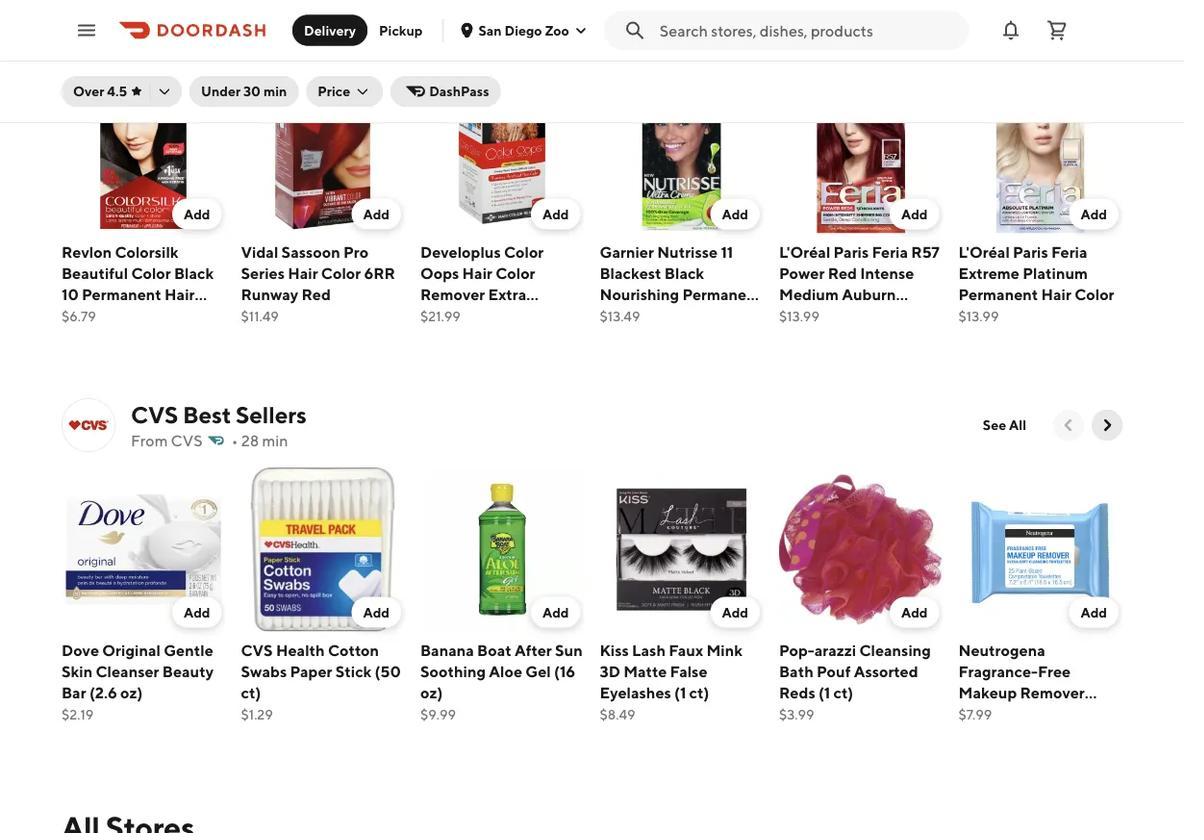 Task type: locate. For each thing, give the bounding box(es) containing it.
banana boat after sun soothing aloe gel (16 oz) image
[[420, 468, 584, 632]]

see all link left previous button of carousel icon
[[972, 410, 1038, 441]]

black inside 'garnier nutrisse 11 blackest black nourishing permanent hair color'
[[665, 264, 704, 282]]

over
[[73, 83, 104, 99]]

medium
[[779, 285, 839, 303]]

l'oréal paris feria r57 power red intense medium auburn permanent hair color
[[779, 242, 940, 324]]

add for revlon colorsilk beautiful color black 10 permanent hair color
[[184, 206, 210, 222]]

remover down free at the right bottom
[[1020, 683, 1085, 701]]

from for walgreen's colorful hair
[[131, 33, 168, 51]]

reds
[[779, 683, 816, 701]]

open menu image
[[75, 19, 98, 42]]

paris inside l'oréal paris feria r57 power red intense medium auburn permanent hair color
[[834, 242, 869, 261]]

2 (1 from the left
[[819, 683, 830, 701]]

paris up platinum
[[1013, 242, 1048, 261]]

min for sellers
[[262, 431, 288, 450]]

cleansing down makeup
[[959, 704, 1030, 723]]

san diego zoo
[[479, 22, 569, 38]]

see all link left 0 items, open order cart icon
[[972, 12, 1038, 42]]

l'oréal
[[779, 242, 831, 261], [959, 242, 1010, 261]]

platinum
[[1023, 264, 1088, 282]]

1 vertical spatial min
[[263, 83, 287, 99]]

(1 inside kiss lash faux mink 3d matte false eyelashes (1 ct) $8.49
[[675, 683, 686, 701]]

r57
[[911, 242, 940, 261]]

1 horizontal spatial (1
[[819, 683, 830, 701]]

see all for walgreen's colorful hair
[[983, 19, 1027, 35]]

color inside 'garnier nutrisse 11 blackest black nourishing permanent hair color'
[[633, 306, 673, 324]]

all left previous button of carousel icon
[[1009, 417, 1027, 433]]

add for garnier nutrisse 11 blackest black nourishing permanent hair color
[[722, 206, 748, 222]]

$13.99 down extreme
[[959, 308, 999, 324]]

min right 25
[[306, 33, 332, 51]]

1 see from the top
[[983, 19, 1007, 35]]

ct) right (25
[[986, 725, 1006, 744]]

oz) down cleanser in the left of the page
[[120, 683, 143, 701]]

black for color
[[174, 264, 214, 282]]

color inside l'oréal paris feria r57 power red intense medium auburn permanent hair color
[[895, 306, 935, 324]]

from cvs
[[131, 431, 203, 450]]

from for cvs best sellers
[[131, 431, 168, 450]]

cleansing up assorted
[[860, 641, 931, 659]]

0 vertical spatial remover
[[420, 285, 485, 303]]

0 horizontal spatial cleansing
[[860, 641, 931, 659]]

1 black from the left
[[174, 264, 214, 282]]

1 horizontal spatial oz)
[[420, 683, 443, 701]]

pop-arazzi cleansing bath pouf assorted reds (1 ct) $3.99
[[779, 641, 931, 722]]

min
[[306, 33, 332, 51], [263, 83, 287, 99], [262, 431, 288, 450]]

1 all from the top
[[1009, 19, 1027, 35]]

2 oz) from the left
[[420, 683, 443, 701]]

25
[[285, 33, 303, 51]]

see for walgreen's colorful hair
[[983, 19, 1007, 35]]

1 feria from the left
[[872, 242, 908, 261]]

red inside vidal sassoon pro series hair color 6rr runway red $11.49
[[302, 285, 331, 303]]

red up auburn
[[828, 264, 857, 282]]

hair down platinum
[[1042, 285, 1072, 303]]

1 horizontal spatial cleansing
[[959, 704, 1030, 723]]

l'oréal for l'oréal paris feria extreme platinum permanent hair color $13.99
[[959, 242, 1010, 261]]

ct) down pouf
[[834, 683, 854, 701]]

2 feria from the left
[[1052, 242, 1088, 261]]

colorful
[[255, 2, 342, 30]]

see all link
[[972, 12, 1038, 42], [972, 410, 1038, 441]]

2 see from the top
[[983, 417, 1007, 433]]

pickup button
[[368, 15, 434, 46]]

1 vertical spatial see all
[[983, 417, 1027, 433]]

(2.6
[[89, 683, 117, 701]]

0 horizontal spatial •
[[232, 431, 238, 450]]

pickup
[[379, 22, 423, 38]]

all left 0 items, open order cart icon
[[1009, 19, 1027, 35]]

2 black from the left
[[665, 264, 704, 282]]

see all left previous button of carousel icon
[[983, 417, 1027, 433]]

permanent down beautiful
[[82, 285, 161, 303]]

2 paris from the left
[[1013, 242, 1048, 261]]

0 vertical spatial red
[[828, 264, 857, 282]]

4.5
[[107, 83, 127, 99]]

0 horizontal spatial remover
[[420, 285, 485, 303]]

hair down developlus
[[462, 264, 493, 282]]

permanent inside 'garnier nutrisse 11 blackest black nourishing permanent hair color'
[[683, 285, 762, 303]]

l'oréal up power
[[779, 242, 831, 261]]

add for l'oréal paris feria r57 power red intense medium auburn permanent hair color
[[901, 206, 928, 222]]

red down sassoon
[[302, 285, 331, 303]]

permanent
[[82, 285, 161, 303], [683, 285, 762, 303], [959, 285, 1038, 303], [779, 306, 859, 324]]

1 vertical spatial from
[[131, 431, 168, 450]]

cvs best sellers
[[131, 401, 307, 428]]

0 vertical spatial •
[[275, 33, 281, 51]]

previous button of carousel image
[[1059, 17, 1078, 37]]

all
[[1009, 19, 1027, 35], [1009, 417, 1027, 433]]

feria up intense
[[872, 242, 908, 261]]

from down walgreen's
[[131, 33, 168, 51]]

makeup
[[959, 683, 1017, 701]]

$8.49
[[600, 706, 635, 722]]

stick
[[336, 662, 372, 680]]

1 vertical spatial •
[[232, 431, 238, 450]]

0 vertical spatial see
[[983, 19, 1007, 35]]

0 vertical spatial cvs
[[131, 401, 178, 428]]

hair down nourishing
[[600, 306, 630, 324]]

ct) up $1.29
[[241, 683, 261, 701]]

permanent down 11
[[683, 285, 762, 303]]

cleansing inside pop-arazzi cleansing bath pouf assorted reds (1 ct) $3.99
[[860, 641, 931, 659]]

1 horizontal spatial feria
[[1052, 242, 1088, 261]]

1 oz) from the left
[[120, 683, 143, 701]]

paper
[[290, 662, 332, 680]]

black inside revlon colorsilk beautiful color black 10 permanent hair color
[[174, 264, 214, 282]]

feria
[[872, 242, 908, 261], [1052, 242, 1088, 261]]

black down nutrisse
[[665, 264, 704, 282]]

1 vertical spatial see
[[983, 417, 1007, 433]]

l'oréal up extreme
[[959, 242, 1010, 261]]

0 horizontal spatial l'oréal
[[779, 242, 831, 261]]

$21.99
[[420, 308, 461, 324]]

min right 30
[[263, 83, 287, 99]]

cvs down best
[[171, 431, 203, 450]]

price
[[318, 83, 350, 99]]

faux
[[669, 641, 703, 659]]

free
[[1038, 662, 1071, 680]]

feria up platinum
[[1052, 242, 1088, 261]]

1 (1 from the left
[[675, 683, 686, 701]]

2 from from the top
[[131, 431, 168, 450]]

add
[[184, 206, 210, 222], [363, 206, 390, 222], [543, 206, 569, 222], [722, 206, 748, 222], [901, 206, 928, 222], [1081, 206, 1107, 222], [184, 604, 210, 620], [363, 604, 390, 620], [543, 604, 569, 620], [722, 604, 748, 620], [901, 604, 928, 620], [1081, 604, 1107, 620]]

see all left 0 items, open order cart icon
[[983, 19, 1027, 35]]

(1 down the false
[[675, 683, 686, 701]]

add for pop-arazzi cleansing bath pouf assorted reds (1 ct)
[[901, 604, 928, 620]]

add for vidal sassoon pro series hair color 6rr runway red
[[363, 206, 390, 222]]

1 horizontal spatial $13.99
[[959, 308, 999, 324]]

1 vertical spatial red
[[302, 285, 331, 303]]

cvs inside cvs health cotton swabs paper stick (50 ct) $1.29
[[241, 641, 273, 659]]

kiss
[[600, 641, 629, 659]]

permanent down medium
[[779, 306, 859, 324]]

oz) up the $9.99
[[420, 683, 443, 701]]

1 l'oréal from the left
[[779, 242, 831, 261]]

2 see all link from the top
[[972, 410, 1038, 441]]

feria inside l'oréal paris feria r57 power red intense medium auburn permanent hair color
[[872, 242, 908, 261]]

sellers
[[236, 401, 307, 428]]

• left 28
[[232, 431, 238, 450]]

paris inside l'oréal paris feria extreme platinum permanent hair color $13.99
[[1013, 242, 1048, 261]]

banana boat after sun soothing aloe gel (16 oz) $9.99
[[420, 641, 583, 722]]

paris up intense
[[834, 242, 869, 261]]

cleansing inside neutrogena fragrance-free makeup remover cleansing towelettes (25 ct)
[[959, 704, 1030, 723]]

2 all from the top
[[1009, 417, 1027, 433]]

1 vertical spatial remover
[[1020, 683, 1085, 701]]

0 horizontal spatial black
[[174, 264, 214, 282]]

oz) inside banana boat after sun soothing aloe gel (16 oz) $9.99
[[420, 683, 443, 701]]

garnier nutrisse 11 blackest black nourishing permanent hair color image
[[600, 69, 764, 233]]

30
[[243, 83, 261, 99]]

under
[[201, 83, 241, 99]]

•
[[275, 33, 281, 51], [232, 431, 238, 450]]

0 horizontal spatial paris
[[834, 242, 869, 261]]

from
[[131, 33, 168, 51], [131, 431, 168, 450]]

remover inside neutrogena fragrance-free makeup remover cleansing towelettes (25 ct)
[[1020, 683, 1085, 701]]

color
[[504, 242, 544, 261], [131, 264, 171, 282], [321, 264, 361, 282], [496, 264, 535, 282], [1075, 285, 1115, 303], [62, 306, 101, 324], [633, 306, 673, 324], [895, 306, 935, 324]]

nourishing
[[600, 285, 679, 303]]

add button
[[172, 199, 222, 229], [172, 199, 222, 229], [352, 199, 401, 229], [352, 199, 401, 229], [531, 199, 581, 229], [531, 199, 581, 229], [710, 199, 760, 229], [710, 199, 760, 229], [890, 199, 939, 229], [890, 199, 939, 229], [1069, 199, 1119, 229], [1069, 199, 1119, 229], [172, 597, 222, 628], [172, 597, 222, 628], [352, 597, 401, 628], [352, 597, 401, 628], [531, 597, 581, 628], [531, 597, 581, 628], [710, 597, 760, 628], [710, 597, 760, 628], [890, 597, 939, 628], [890, 597, 939, 628], [1069, 597, 1119, 628], [1069, 597, 1119, 628]]

min for hair
[[306, 33, 332, 51]]

oz) for soothing
[[420, 683, 443, 701]]

l'oréal inside l'oréal paris feria r57 power red intense medium auburn permanent hair color
[[779, 242, 831, 261]]

red
[[828, 264, 857, 282], [302, 285, 331, 303]]

remover inside developlus color oops hair color remover extra strength
[[420, 285, 485, 303]]

remover up strength
[[420, 285, 485, 303]]

hair down sassoon
[[288, 264, 318, 282]]

$11.49
[[241, 308, 279, 324]]

(1 down pouf
[[819, 683, 830, 701]]

1 horizontal spatial paris
[[1013, 242, 1048, 261]]

developlus
[[420, 242, 501, 261]]

hair down colorsilk
[[165, 285, 195, 303]]

hair down auburn
[[862, 306, 892, 324]]

• for colorful
[[275, 33, 281, 51]]

cvs up swabs
[[241, 641, 273, 659]]

$6.79
[[62, 308, 96, 324]]

color inside l'oréal paris feria extreme platinum permanent hair color $13.99
[[1075, 285, 1115, 303]]

• for best
[[232, 431, 238, 450]]

oz) inside dove original gentle skin cleanser beauty bar (2.6 oz) $2.19
[[120, 683, 143, 701]]

0 horizontal spatial feria
[[872, 242, 908, 261]]

cleansing
[[860, 641, 931, 659], [959, 704, 1030, 723]]

0 vertical spatial min
[[306, 33, 332, 51]]

kiss lash faux mink 3d matte false eyelashes (1 ct) image
[[600, 468, 764, 632]]

2 $13.99 from the left
[[959, 308, 999, 324]]

cvs
[[131, 401, 178, 428], [171, 431, 203, 450], [241, 641, 273, 659]]

hair inside revlon colorsilk beautiful color black 10 permanent hair color
[[165, 285, 195, 303]]

boat
[[477, 641, 512, 659]]

0 vertical spatial from
[[131, 33, 168, 51]]

intense
[[860, 264, 914, 282]]

2 vertical spatial cvs
[[241, 641, 273, 659]]

0 vertical spatial cleansing
[[860, 641, 931, 659]]

1 vertical spatial see all link
[[972, 410, 1038, 441]]

0 horizontal spatial (1
[[675, 683, 686, 701]]

1 horizontal spatial l'oréal
[[959, 242, 1010, 261]]

0 vertical spatial all
[[1009, 19, 1027, 35]]

previous button of carousel image
[[1059, 416, 1078, 435]]

permanent inside revlon colorsilk beautiful color black 10 permanent hair color
[[82, 285, 161, 303]]

beauty
[[162, 662, 214, 680]]

(1 inside pop-arazzi cleansing bath pouf assorted reds (1 ct) $3.99
[[819, 683, 830, 701]]

original
[[102, 641, 161, 659]]

2 l'oréal from the left
[[959, 242, 1010, 261]]

1 vertical spatial cleansing
[[959, 704, 1030, 723]]

l'oréal paris feria r57 power red intense medium auburn permanent hair color image
[[779, 69, 943, 233]]

notification bell image
[[1000, 19, 1023, 42]]

0 horizontal spatial oz)
[[120, 683, 143, 701]]

1 see all from the top
[[983, 19, 1027, 35]]

ct) inside neutrogena fragrance-free makeup remover cleansing towelettes (25 ct)
[[986, 725, 1006, 744]]

feria inside l'oréal paris feria extreme platinum permanent hair color $13.99
[[1052, 242, 1088, 261]]

0 vertical spatial see all
[[983, 19, 1027, 35]]

6rr
[[364, 264, 395, 282]]

1 horizontal spatial black
[[665, 264, 704, 282]]

1 paris from the left
[[834, 242, 869, 261]]

$13.99 down medium
[[779, 308, 820, 324]]

permanent down extreme
[[959, 285, 1038, 303]]

see left previous button of carousel icon
[[983, 417, 1007, 433]]

permanent inside l'oréal paris feria extreme platinum permanent hair color $13.99
[[959, 285, 1038, 303]]

color inside vidal sassoon pro series hair color 6rr runway red $11.49
[[321, 264, 361, 282]]

min right 28
[[262, 431, 288, 450]]

ct) down the false
[[689, 683, 709, 701]]

health
[[276, 641, 325, 659]]

2 vertical spatial min
[[262, 431, 288, 450]]

• 25 min
[[275, 33, 332, 51]]

cvs up "from cvs"
[[131, 401, 178, 428]]

• left 25
[[275, 33, 281, 51]]

mink
[[707, 641, 743, 659]]

1 horizontal spatial remover
[[1020, 683, 1085, 701]]

0 horizontal spatial red
[[302, 285, 331, 303]]

1 from from the top
[[131, 33, 168, 51]]

1 see all link from the top
[[972, 12, 1038, 42]]

l'oréal inside l'oréal paris feria extreme platinum permanent hair color $13.99
[[959, 242, 1010, 261]]

best
[[183, 401, 231, 428]]

$1.29
[[241, 706, 273, 722]]

2 see all from the top
[[983, 417, 1027, 433]]

1 vertical spatial all
[[1009, 417, 1027, 433]]

0 horizontal spatial $13.99
[[779, 308, 820, 324]]

1 horizontal spatial •
[[275, 33, 281, 51]]

skin
[[62, 662, 93, 680]]

from down cvs best sellers
[[131, 431, 168, 450]]

banana
[[420, 641, 474, 659]]

black down colorsilk
[[174, 264, 214, 282]]

0 vertical spatial see all link
[[972, 12, 1038, 42]]

cotton
[[328, 641, 379, 659]]

ct)
[[241, 683, 261, 701], [689, 683, 709, 701], [834, 683, 854, 701], [986, 725, 1006, 744]]

see all link for sellers
[[972, 410, 1038, 441]]

add for kiss lash faux mink 3d matte false eyelashes (1 ct)
[[722, 604, 748, 620]]

pouf
[[817, 662, 851, 680]]

hair inside 'garnier nutrisse 11 blackest black nourishing permanent hair color'
[[600, 306, 630, 324]]

see all
[[983, 19, 1027, 35], [983, 417, 1027, 433]]

(1
[[675, 683, 686, 701], [819, 683, 830, 701]]

see left 0 items, open order cart icon
[[983, 19, 1007, 35]]

1 horizontal spatial red
[[828, 264, 857, 282]]



Task type: vqa. For each thing, say whether or not it's contained in the screenshot.


Task type: describe. For each thing, give the bounding box(es) containing it.
see all link for hair
[[972, 12, 1038, 42]]

11
[[721, 242, 733, 261]]

cvs for cvs health cotton swabs paper stick (50 ct) $1.29
[[241, 641, 273, 659]]

ct) inside kiss lash faux mink 3d matte false eyelashes (1 ct) $8.49
[[689, 683, 709, 701]]

hair right colorful
[[347, 2, 392, 30]]

(25
[[959, 725, 983, 744]]

ct) inside pop-arazzi cleansing bath pouf assorted reds (1 ct) $3.99
[[834, 683, 854, 701]]

neutrogena
[[959, 641, 1046, 659]]

from walgreens
[[131, 33, 246, 51]]

1 vertical spatial cvs
[[171, 431, 203, 450]]

add for cvs health cotton swabs paper stick (50 ct)
[[363, 604, 390, 620]]

gel
[[526, 662, 551, 680]]

permanent inside l'oréal paris feria r57 power red intense medium auburn permanent hair color
[[779, 306, 859, 324]]

add for developlus color oops hair color remover extra strength
[[543, 206, 569, 222]]

fragrance-
[[959, 662, 1038, 680]]

diego
[[505, 22, 542, 38]]

cleanser
[[96, 662, 159, 680]]

Store search: begin typing to search for stores available on DoorDash text field
[[660, 20, 957, 41]]

strength
[[420, 306, 484, 324]]

san
[[479, 22, 502, 38]]

cvs for cvs best sellers
[[131, 401, 178, 428]]

pop-arazzi cleansing bath pouf assorted reds (1 ct) image
[[779, 468, 943, 632]]

1 $13.99 from the left
[[779, 308, 820, 324]]

blackest
[[600, 264, 662, 282]]

$2.19
[[62, 706, 94, 722]]

walgreens
[[171, 33, 246, 51]]

vidal sassoon pro series hair color 6rr runway red image
[[241, 69, 405, 233]]

hair inside vidal sassoon pro series hair color 6rr runway red $11.49
[[288, 264, 318, 282]]

zoo
[[545, 22, 569, 38]]

neutrogena fragrance-free makeup remover cleansing towelettes (25 ct) image
[[959, 468, 1123, 632]]

feria for intense
[[872, 242, 908, 261]]

price button
[[306, 76, 383, 107]]

(50
[[375, 662, 401, 680]]

dove original gentle skin cleanser beauty bar (2.6 oz) $2.19
[[62, 641, 214, 722]]

min inside 'button'
[[263, 83, 287, 99]]

l'oréal paris feria extreme platinum permanent hair color image
[[959, 69, 1123, 233]]

cvs health cotton swabs paper stick (50 ct) $1.29
[[241, 641, 401, 722]]

$13.49
[[600, 308, 640, 324]]

after
[[515, 641, 552, 659]]

oops
[[420, 264, 459, 282]]

red inside l'oréal paris feria r57 power red intense medium auburn permanent hair color
[[828, 264, 857, 282]]

kiss lash faux mink 3d matte false eyelashes (1 ct) $8.49
[[600, 641, 743, 722]]

paris for platinum
[[1013, 242, 1048, 261]]

cvs health cotton swabs paper stick (50 ct) image
[[241, 468, 405, 632]]

arazzi
[[815, 641, 856, 659]]

under 30 min button
[[190, 76, 299, 107]]

10
[[62, 285, 79, 303]]

false
[[670, 662, 708, 680]]

add for dove original gentle skin cleanser beauty bar (2.6 oz)
[[184, 604, 210, 620]]

next button of carousel image
[[1098, 416, 1117, 435]]

$3.99
[[779, 706, 814, 722]]

under 30 min
[[201, 83, 287, 99]]

• 28 min
[[232, 431, 288, 450]]

(16
[[554, 662, 575, 680]]

dove original gentle skin cleanser beauty bar (2.6 oz) image
[[62, 468, 226, 632]]

hair inside developlus color oops hair color remover extra strength
[[462, 264, 493, 282]]

walgreen's
[[131, 2, 250, 30]]

0 items, open order cart image
[[1046, 19, 1069, 42]]

3d
[[600, 662, 620, 680]]

gentle
[[164, 641, 213, 659]]

revlon
[[62, 242, 112, 261]]

add for banana boat after sun soothing aloe gel (16 oz)
[[543, 604, 569, 620]]

garnier
[[600, 242, 654, 261]]

dove
[[62, 641, 99, 659]]

see for cvs best sellers
[[983, 417, 1007, 433]]

feria for hair
[[1052, 242, 1088, 261]]

black for blackest
[[665, 264, 704, 282]]

vidal
[[241, 242, 278, 261]]

lash
[[632, 641, 666, 659]]

power
[[779, 264, 825, 282]]

developlus color oops hair color remover extra strength image
[[420, 69, 584, 233]]

see all for cvs best sellers
[[983, 417, 1027, 433]]

garnier nutrisse 11 blackest black nourishing permanent hair color
[[600, 242, 762, 324]]

aloe
[[489, 662, 522, 680]]

revlon colorsilk beautiful color black 10 permanent hair color
[[62, 242, 214, 324]]

pro
[[343, 242, 369, 261]]

beautiful
[[62, 264, 128, 282]]

vidal sassoon pro series hair color 6rr runway red $11.49
[[241, 242, 395, 324]]

sun
[[555, 641, 583, 659]]

$13.99 inside l'oréal paris feria extreme platinum permanent hair color $13.99
[[959, 308, 999, 324]]

over 4.5
[[73, 83, 127, 99]]

add for l'oréal paris feria extreme platinum permanent hair color
[[1081, 206, 1107, 222]]

bath
[[779, 662, 814, 680]]

eyelashes
[[600, 683, 671, 701]]

all for walgreen's colorful hair
[[1009, 19, 1027, 35]]

assorted
[[854, 662, 918, 680]]

28
[[241, 431, 259, 450]]

soothing
[[420, 662, 486, 680]]

delivery button
[[292, 15, 368, 46]]

ct) inside cvs health cotton swabs paper stick (50 ct) $1.29
[[241, 683, 261, 701]]

all for cvs best sellers
[[1009, 417, 1027, 433]]

dashpass
[[429, 83, 489, 99]]

extreme
[[959, 264, 1020, 282]]

revlon colorsilk beautiful color black 10 permanent hair color image
[[62, 69, 226, 233]]

hair inside l'oréal paris feria r57 power red intense medium auburn permanent hair color
[[862, 306, 892, 324]]

dashpass button
[[391, 76, 501, 107]]

$7.99
[[959, 706, 992, 722]]

swabs
[[241, 662, 287, 680]]

auburn
[[842, 285, 896, 303]]

oz) for cleanser
[[120, 683, 143, 701]]

neutrogena fragrance-free makeup remover cleansing towelettes (25 ct)
[[959, 641, 1112, 744]]

$9.99
[[420, 706, 456, 722]]

developlus color oops hair color remover extra strength
[[420, 242, 544, 324]]

l'oréal for l'oréal paris feria r57 power red intense medium auburn permanent hair color
[[779, 242, 831, 261]]

hair inside l'oréal paris feria extreme platinum permanent hair color $13.99
[[1042, 285, 1072, 303]]

paris for power
[[834, 242, 869, 261]]

san diego zoo button
[[459, 22, 589, 38]]

sassoon
[[281, 242, 340, 261]]

walgreen's colorful hair
[[131, 2, 392, 30]]

add for neutrogena fragrance-free makeup remover cleansing towelettes (25 ct)
[[1081, 604, 1107, 620]]

nutrisse
[[657, 242, 718, 261]]

towelettes
[[1034, 704, 1112, 723]]

runway
[[241, 285, 298, 303]]



